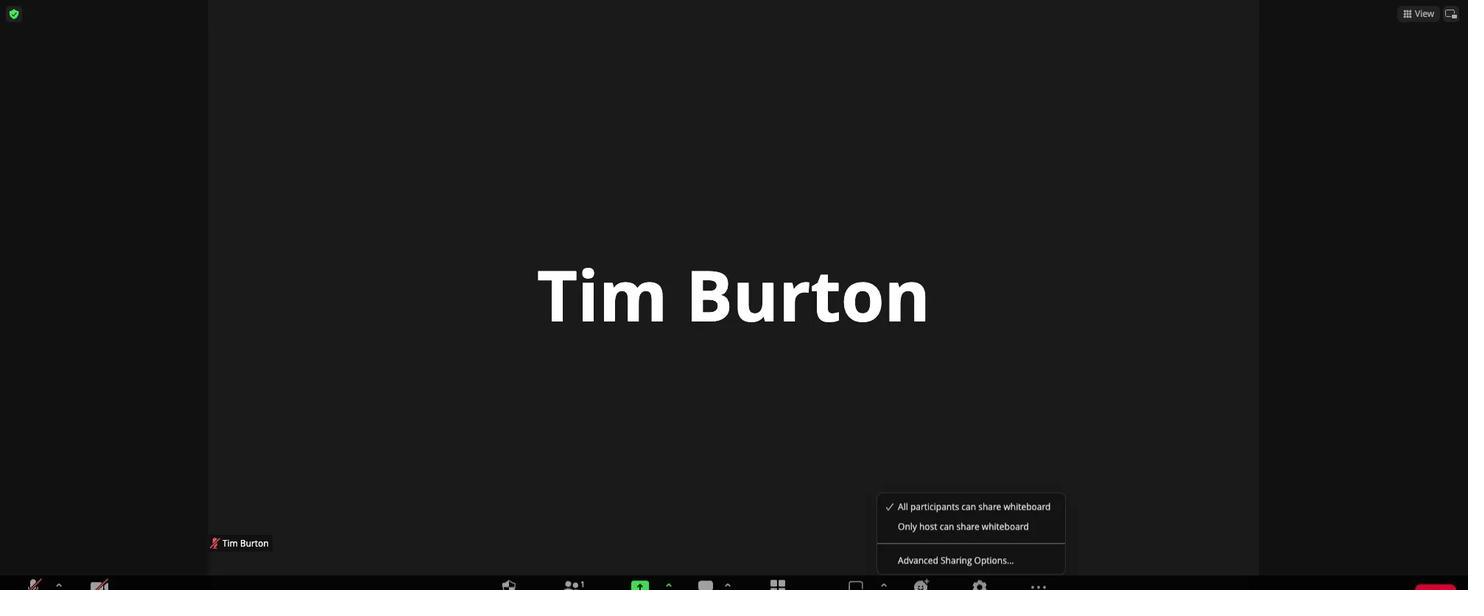 Task type: describe. For each thing, give the bounding box(es) containing it.
tb
[[1443, 11, 1458, 26]]



Task type: locate. For each thing, give the bounding box(es) containing it.
in meeting image
[[1457, 5, 1464, 12], [1457, 5, 1464, 12]]



Task type: vqa. For each thing, say whether or not it's contained in the screenshot.
TB
yes



